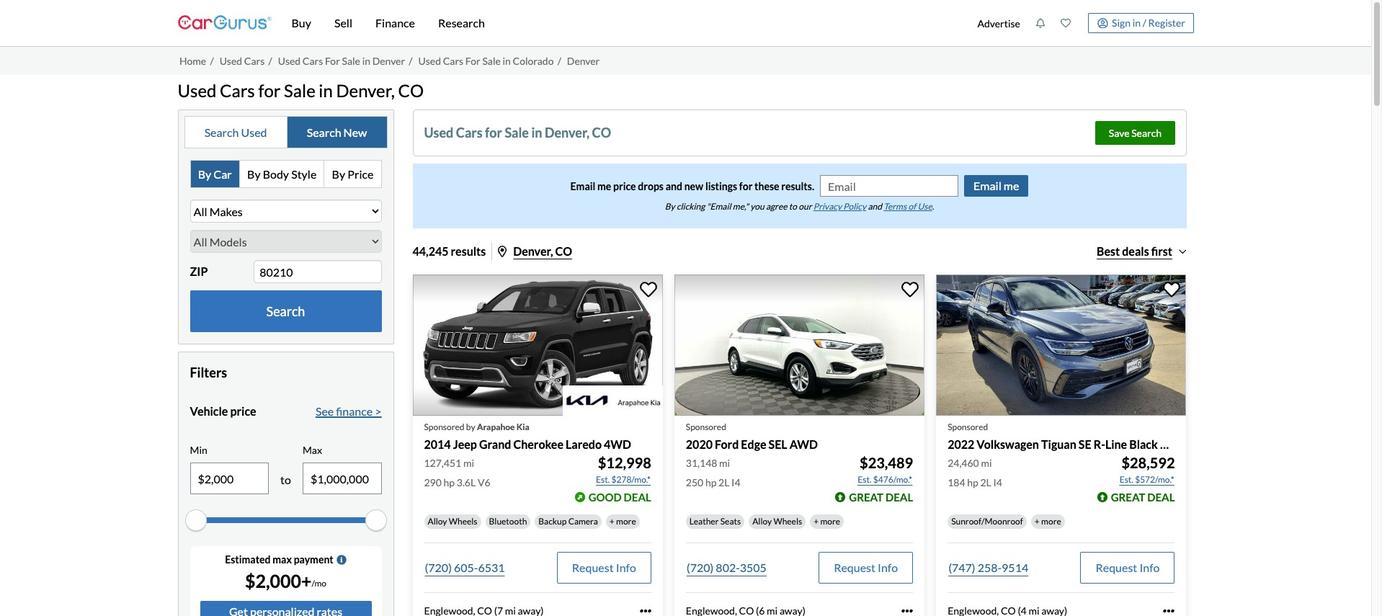 Task type: locate. For each thing, give the bounding box(es) containing it.
0 vertical spatial tab list
[[184, 116, 388, 149]]

0 vertical spatial and
[[666, 180, 683, 192]]

request for $12,998
[[572, 561, 614, 575]]

0 horizontal spatial great
[[850, 491, 884, 504]]

finance
[[336, 405, 373, 418]]

used cars for sale in colorado link
[[419, 55, 554, 67]]

2 alloy from the left
[[753, 516, 772, 527]]

0 horizontal spatial ellipsis h image
[[640, 606, 652, 616]]

2 horizontal spatial + more
[[1035, 516, 1062, 527]]

1 horizontal spatial email
[[974, 179, 1002, 193]]

sponsored up '2020'
[[686, 422, 727, 432]]

3 sponsored from the left
[[948, 422, 989, 432]]

arapahoe
[[477, 422, 515, 432]]

1 info from the left
[[616, 561, 637, 575]]

1 hp from the left
[[444, 476, 455, 489]]

0 horizontal spatial 2l
[[719, 476, 730, 489]]

3 est. from the left
[[1120, 474, 1134, 485]]

1 horizontal spatial request info button
[[819, 552, 914, 584]]

price left drops
[[614, 180, 636, 192]]

search used
[[204, 125, 267, 139]]

0 horizontal spatial price
[[230, 405, 256, 418]]

hp inside 31,148 mi 250 hp 2l i4
[[706, 476, 717, 489]]

0 horizontal spatial and
[[666, 180, 683, 192]]

(747) 258-9514
[[949, 561, 1029, 575]]

email inside "button"
[[974, 179, 1002, 193]]

price
[[614, 180, 636, 192], [230, 405, 256, 418]]

used cars for sale in denver, co
[[178, 80, 424, 101], [424, 125, 611, 141]]

0 horizontal spatial denver
[[373, 55, 405, 67]]

0 horizontal spatial deal
[[624, 491, 652, 504]]

1 great from the left
[[850, 491, 884, 504]]

2 request info from the left
[[834, 561, 898, 575]]

and
[[666, 180, 683, 192], [868, 201, 882, 212]]

more
[[617, 516, 636, 527], [821, 516, 841, 527], [1042, 516, 1062, 527]]

1 denver from the left
[[373, 55, 405, 67]]

2l inside 24,460 mi 184 hp 2l i4
[[981, 476, 992, 489]]

3 info from the left
[[1140, 561, 1160, 575]]

1 horizontal spatial for
[[466, 55, 481, 67]]

register
[[1149, 16, 1186, 29]]

search down zip telephone field
[[266, 304, 305, 320]]

1 2l from the left
[[719, 476, 730, 489]]

0 horizontal spatial request info button
[[557, 552, 652, 584]]

est. up good
[[596, 474, 610, 485]]

by inside by car tab
[[198, 167, 211, 181]]

to
[[789, 201, 797, 212], [281, 473, 291, 487]]

0 horizontal spatial request info
[[572, 561, 637, 575]]

(720) left 802-
[[687, 561, 714, 575]]

tab list containing by car
[[190, 160, 382, 188]]

for
[[258, 80, 281, 101], [485, 125, 502, 141], [740, 180, 753, 192]]

2 vertical spatial for
[[740, 180, 753, 192]]

2 horizontal spatial +
[[1035, 516, 1040, 527]]

1 horizontal spatial hp
[[706, 476, 717, 489]]

2 request from the left
[[834, 561, 876, 575]]

est. inside $12,998 est. $278/mo.*
[[596, 474, 610, 485]]

1 horizontal spatial and
[[868, 201, 882, 212]]

sponsored up 2022 on the bottom right of the page
[[948, 422, 989, 432]]

sponsored inside 'sponsored 2022 volkswagen tiguan se r-line black 4motion'
[[948, 422, 989, 432]]

i4
[[732, 476, 741, 489], [994, 476, 1003, 489]]

denver right the colorado
[[567, 55, 600, 67]]

1 vertical spatial and
[[868, 201, 882, 212]]

by for by price
[[332, 167, 345, 181]]

ellipsis h image
[[640, 606, 652, 616], [902, 606, 914, 616]]

1 deal from the left
[[624, 491, 652, 504]]

3 request from the left
[[1096, 561, 1138, 575]]

search inside button
[[266, 304, 305, 320]]

0 horizontal spatial i4
[[732, 476, 741, 489]]

estimated max payment
[[225, 554, 334, 566]]

buy button
[[280, 0, 323, 46]]

backup camera
[[539, 516, 598, 527]]

est. inside $28,592 est. $572/mo.*
[[1120, 474, 1134, 485]]

alloy down 290 in the left of the page
[[428, 516, 447, 527]]

denver down "finance" dropdown button
[[373, 55, 405, 67]]

by clicking "email me," you agree to our privacy policy and terms of use .
[[665, 201, 935, 212]]

email me price drops and new listings for these results.
[[571, 180, 815, 192]]

great for $23,489
[[850, 491, 884, 504]]

est. down $23,489 at the bottom of the page
[[858, 474, 872, 485]]

0 horizontal spatial co
[[398, 80, 424, 101]]

map marker alt image
[[498, 246, 507, 258]]

filters
[[190, 365, 227, 381]]

2 info from the left
[[878, 561, 898, 575]]

i4 inside 24,460 mi 184 hp 2l i4
[[994, 476, 1003, 489]]

deal
[[624, 491, 652, 504], [886, 491, 914, 504], [1148, 491, 1176, 504]]

1 vertical spatial co
[[592, 125, 611, 141]]

0 vertical spatial used cars for sale in denver, co
[[178, 80, 424, 101]]

great deal for $28,592
[[1112, 491, 1176, 504]]

hp inside 24,460 mi 184 hp 2l i4
[[968, 476, 979, 489]]

search new tab
[[287, 117, 387, 148]]

email for email me price drops and new listings for these results.
[[571, 180, 596, 192]]

1 horizontal spatial est.
[[858, 474, 872, 485]]

me for email me
[[1004, 179, 1020, 193]]

body
[[263, 167, 289, 181]]

1 horizontal spatial request
[[834, 561, 876, 575]]

and right policy
[[868, 201, 882, 212]]

leather seats
[[690, 516, 741, 527]]

car
[[214, 167, 232, 181]]

mi down ford
[[720, 457, 731, 469]]

0 horizontal spatial alloy
[[428, 516, 447, 527]]

platinum gray metallic 2022 volkswagen tiguan se r-line black 4motion suv / crossover all-wheel drive 8-speed automatic image
[[937, 275, 1187, 416]]

menu
[[970, 3, 1194, 43]]

by left clicking
[[665, 201, 675, 212]]

0 horizontal spatial + more
[[610, 516, 636, 527]]

alloy right seats at the right bottom
[[753, 516, 772, 527]]

2 deal from the left
[[886, 491, 914, 504]]

deal for $28,592
[[1148, 491, 1176, 504]]

1 + more from the left
[[610, 516, 636, 527]]

deal for $12,998
[[624, 491, 652, 504]]

1 alloy from the left
[[428, 516, 447, 527]]

1 vertical spatial tab list
[[190, 160, 382, 188]]

(720) for $23,489
[[687, 561, 714, 575]]

denver, co
[[514, 245, 573, 258]]

1 vertical spatial price
[[230, 405, 256, 418]]

tab list
[[184, 116, 388, 149], [190, 160, 382, 188]]

leather
[[690, 516, 719, 527]]

drops
[[638, 180, 664, 192]]

0 horizontal spatial me
[[598, 180, 612, 192]]

0 horizontal spatial wheels
[[449, 516, 478, 527]]

/ right the colorado
[[558, 55, 562, 67]]

31,148 mi 250 hp 2l i4
[[686, 457, 741, 489]]

research
[[438, 16, 485, 30]]

by left car
[[198, 167, 211, 181]]

search button
[[190, 291, 382, 332]]

i4 up seats at the right bottom
[[732, 476, 741, 489]]

2014
[[424, 437, 451, 451]]

2 wheels from the left
[[774, 516, 803, 527]]

2 horizontal spatial sponsored
[[948, 422, 989, 432]]

est. inside $23,489 est. $476/mo.*
[[858, 474, 872, 485]]

2 alloy wheels from the left
[[753, 516, 803, 527]]

mi inside 24,460 mi 184 hp 2l i4
[[982, 457, 992, 469]]

1 horizontal spatial price
[[614, 180, 636, 192]]

mi inside 31,148 mi 250 hp 2l i4
[[720, 457, 731, 469]]

0 horizontal spatial more
[[617, 516, 636, 527]]

est. down $28,592
[[1120, 474, 1134, 485]]

0 horizontal spatial est.
[[596, 474, 610, 485]]

great deal
[[850, 491, 914, 504], [1112, 491, 1176, 504]]

1 horizontal spatial more
[[821, 516, 841, 527]]

2 horizontal spatial request info
[[1096, 561, 1160, 575]]

(720) left the 605-
[[425, 561, 452, 575]]

1 horizontal spatial deal
[[886, 491, 914, 504]]

0 vertical spatial to
[[789, 201, 797, 212]]

est. $476/mo.* button
[[858, 473, 914, 487]]

0 horizontal spatial great deal
[[850, 491, 914, 504]]

by left "price"
[[332, 167, 345, 181]]

sponsored inside sponsored by arapahoe kia 2014 jeep grand cherokee laredo 4wd
[[424, 422, 465, 432]]

(720) 605-6531 button
[[424, 552, 506, 584]]

sponsored
[[424, 422, 465, 432], [686, 422, 727, 432], [948, 422, 989, 432]]

0 horizontal spatial request
[[572, 561, 614, 575]]

granite crystal metallic clearcoat 2014 jeep grand cherokee laredo 4wd suv / crossover four-wheel drive automatic image
[[413, 275, 663, 416]]

1 vertical spatial used cars for sale in denver, co
[[424, 125, 611, 141]]

mi right 24,460
[[982, 457, 992, 469]]

2l for $28,592
[[981, 476, 992, 489]]

1 horizontal spatial i4
[[994, 476, 1003, 489]]

user icon image
[[1098, 18, 1109, 28]]

3 hp from the left
[[968, 476, 979, 489]]

2 hp from the left
[[706, 476, 717, 489]]

1 horizontal spatial + more
[[814, 516, 841, 527]]

great down est. $476/mo.* button
[[850, 491, 884, 504]]

0 horizontal spatial alloy wheels
[[428, 516, 478, 527]]

1 horizontal spatial info
[[878, 561, 898, 575]]

2 horizontal spatial more
[[1042, 516, 1062, 527]]

request info for $23,489
[[834, 561, 898, 575]]

1 request from the left
[[572, 561, 614, 575]]

search for search used
[[204, 125, 239, 139]]

1 horizontal spatial alloy wheels
[[753, 516, 803, 527]]

search right the save
[[1132, 127, 1162, 139]]

1 great deal from the left
[[850, 491, 914, 504]]

2 ellipsis h image from the left
[[902, 606, 914, 616]]

1 horizontal spatial me
[[1004, 179, 1020, 193]]

hp inside 127,451 mi 290 hp 3.6l v6
[[444, 476, 455, 489]]

privacy
[[814, 201, 842, 212]]

request for $23,489
[[834, 561, 876, 575]]

you
[[751, 201, 765, 212]]

sponsored inside the sponsored 2020 ford edge sel awd
[[686, 422, 727, 432]]

me inside "button"
[[1004, 179, 1020, 193]]

mi down jeep
[[464, 457, 474, 469]]

2l
[[719, 476, 730, 489], [981, 476, 992, 489]]

request
[[572, 561, 614, 575], [834, 561, 876, 575], [1096, 561, 1138, 575]]

deal down '$278/mo.*'
[[624, 491, 652, 504]]

1 for from the left
[[325, 55, 340, 67]]

hp for $23,489
[[706, 476, 717, 489]]

2l for $23,489
[[719, 476, 730, 489]]

Email email field
[[821, 176, 958, 196]]

me for email me price drops and new listings for these results.
[[598, 180, 612, 192]]

cargurus logo homepage link image
[[178, 3, 271, 44]]

1 horizontal spatial ellipsis h image
[[902, 606, 914, 616]]

1 vertical spatial denver,
[[545, 125, 590, 141]]

2 horizontal spatial request
[[1096, 561, 1138, 575]]

0 vertical spatial for
[[258, 80, 281, 101]]

1 request info from the left
[[572, 561, 637, 575]]

1 horizontal spatial wheels
[[774, 516, 803, 527]]

email
[[974, 179, 1002, 193], [571, 180, 596, 192]]

open notifications image
[[1036, 18, 1046, 28]]

/ left "register"
[[1143, 16, 1147, 29]]

/ down "finance" dropdown button
[[409, 55, 413, 67]]

request info
[[572, 561, 637, 575], [834, 561, 898, 575], [1096, 561, 1160, 575]]

2 great deal from the left
[[1112, 491, 1176, 504]]

1 wheels from the left
[[449, 516, 478, 527]]

to left max text field
[[281, 473, 291, 487]]

1 horizontal spatial (720)
[[687, 561, 714, 575]]

2 horizontal spatial info
[[1140, 561, 1160, 575]]

good
[[589, 491, 622, 504]]

1 horizontal spatial great
[[1112, 491, 1146, 504]]

great deal down the est. $572/mo.* button
[[1112, 491, 1176, 504]]

terms
[[884, 201, 907, 212]]

2 horizontal spatial co
[[592, 125, 611, 141]]

deal down $476/mo.*
[[886, 491, 914, 504]]

0 horizontal spatial hp
[[444, 476, 455, 489]]

wheels down 3.6l
[[449, 516, 478, 527]]

2 horizontal spatial request info button
[[1081, 552, 1176, 584]]

by left body
[[247, 167, 261, 181]]

sponsored up 2014
[[424, 422, 465, 432]]

deal down the $572/mo.*
[[1148, 491, 1176, 504]]

1 mi from the left
[[464, 457, 474, 469]]

search up car
[[204, 125, 239, 139]]

by inside by body style tab
[[247, 167, 261, 181]]

alloy wheels right seats at the right bottom
[[753, 516, 803, 527]]

and left new
[[666, 180, 683, 192]]

kia
[[517, 422, 530, 432]]

request info button for $23,489
[[819, 552, 914, 584]]

search inside button
[[1132, 127, 1162, 139]]

2 great from the left
[[1112, 491, 1146, 504]]

(720) for $12,998
[[425, 561, 452, 575]]

2 horizontal spatial est.
[[1120, 474, 1134, 485]]

1 horizontal spatial sponsored
[[686, 422, 727, 432]]

0 horizontal spatial to
[[281, 473, 291, 487]]

3 request info button from the left
[[1081, 552, 1176, 584]]

+ more
[[610, 516, 636, 527], [814, 516, 841, 527], [1035, 516, 1062, 527]]

2 2l from the left
[[981, 476, 992, 489]]

1 more from the left
[[617, 516, 636, 527]]

alloy wheels down 3.6l
[[428, 516, 478, 527]]

sponsored by arapahoe kia 2014 jeep grand cherokee laredo 4wd
[[424, 422, 632, 451]]

1 horizontal spatial denver
[[567, 55, 600, 67]]

alloy wheels
[[428, 516, 478, 527], [753, 516, 803, 527]]

1 sponsored from the left
[[424, 422, 465, 432]]

0 vertical spatial price
[[614, 180, 636, 192]]

great down the est. $572/mo.* button
[[1112, 491, 1146, 504]]

info
[[616, 561, 637, 575], [878, 561, 898, 575], [1140, 561, 1160, 575]]

by inside by price tab
[[332, 167, 345, 181]]

i4 down volkswagen
[[994, 476, 1003, 489]]

1 horizontal spatial for
[[485, 125, 502, 141]]

0 horizontal spatial +
[[610, 516, 615, 527]]

2 + from the left
[[814, 516, 819, 527]]

to left the our
[[789, 201, 797, 212]]

2 vertical spatial co
[[556, 245, 573, 258]]

sign in / register link
[[1089, 13, 1194, 33]]

for down research popup button
[[466, 55, 481, 67]]

listings
[[706, 180, 738, 192]]

buy
[[292, 16, 311, 30]]

menu bar
[[271, 0, 970, 46]]

hp right 250
[[706, 476, 717, 489]]

0 horizontal spatial info
[[616, 561, 637, 575]]

mi inside 127,451 mi 290 hp 3.6l v6
[[464, 457, 474, 469]]

2l inside 31,148 mi 250 hp 2l i4
[[719, 476, 730, 489]]

3 request info from the left
[[1096, 561, 1160, 575]]

2022
[[948, 437, 975, 451]]

mi for $28,592
[[982, 457, 992, 469]]

hp right 184
[[968, 476, 979, 489]]

+
[[610, 516, 615, 527], [814, 516, 819, 527], [1035, 516, 1040, 527]]

1 ellipsis h image from the left
[[640, 606, 652, 616]]

1 horizontal spatial 2l
[[981, 476, 992, 489]]

3 more from the left
[[1042, 516, 1062, 527]]

volkswagen
[[977, 437, 1040, 451]]

request for $28,592
[[1096, 561, 1138, 575]]

1 horizontal spatial mi
[[720, 457, 731, 469]]

camera
[[569, 516, 598, 527]]

2l right 250
[[719, 476, 730, 489]]

2 sponsored from the left
[[686, 422, 727, 432]]

2 denver from the left
[[567, 55, 600, 67]]

0 horizontal spatial (720)
[[425, 561, 452, 575]]

request info button for $12,998
[[557, 552, 652, 584]]

1 request info button from the left
[[557, 552, 652, 584]]

sell
[[335, 16, 353, 30]]

(720) 605-6531
[[425, 561, 505, 575]]

2l right 184
[[981, 476, 992, 489]]

for down sell popup button
[[325, 55, 340, 67]]

privacy policy link
[[814, 201, 867, 212]]

0 horizontal spatial sponsored
[[424, 422, 465, 432]]

0 horizontal spatial mi
[[464, 457, 474, 469]]

3 deal from the left
[[1148, 491, 1176, 504]]

request info button for $28,592
[[1081, 552, 1176, 584]]

1 horizontal spatial co
[[556, 245, 573, 258]]

denver
[[373, 55, 405, 67], [567, 55, 600, 67]]

mi for $23,489
[[720, 457, 731, 469]]

1 vertical spatial for
[[485, 125, 502, 141]]

(720) 802-3505 button
[[686, 552, 768, 584]]

1 horizontal spatial request info
[[834, 561, 898, 575]]

2 i4 from the left
[[994, 476, 1003, 489]]

price right vehicle
[[230, 405, 256, 418]]

1 alloy wheels from the left
[[428, 516, 478, 527]]

sponsored for $23,489
[[686, 422, 727, 432]]

hp right 290 in the left of the page
[[444, 476, 455, 489]]

2 horizontal spatial mi
[[982, 457, 992, 469]]

great deal down est. $476/mo.* button
[[850, 491, 914, 504]]

search used tab
[[185, 117, 287, 148]]

2 est. from the left
[[858, 474, 872, 485]]

i4 inside 31,148 mi 250 hp 2l i4
[[732, 476, 741, 489]]

save search button
[[1096, 121, 1176, 145]]

1 + from the left
[[610, 516, 615, 527]]

great
[[850, 491, 884, 504], [1112, 491, 1146, 504]]

31,148
[[686, 457, 718, 469]]

1 est. from the left
[[596, 474, 610, 485]]

1 horizontal spatial +
[[814, 516, 819, 527]]

2 mi from the left
[[720, 457, 731, 469]]

1 (720) from the left
[[425, 561, 452, 575]]

/ inside the sign in / register link
[[1143, 16, 1147, 29]]

2 (720) from the left
[[687, 561, 714, 575]]

sunroof/moonroof
[[952, 516, 1024, 527]]

0 horizontal spatial email
[[571, 180, 596, 192]]

2 request info button from the left
[[819, 552, 914, 584]]

1 horizontal spatial alloy
[[753, 516, 772, 527]]

2 horizontal spatial hp
[[968, 476, 979, 489]]

0 horizontal spatial for
[[325, 55, 340, 67]]

these
[[755, 180, 780, 192]]

290
[[424, 476, 442, 489]]

search left the new
[[307, 125, 341, 139]]

by price tab
[[325, 161, 381, 188]]

4motion
[[1161, 437, 1205, 451]]

2 horizontal spatial deal
[[1148, 491, 1176, 504]]

3 mi from the left
[[982, 457, 992, 469]]

1 horizontal spatial great deal
[[1112, 491, 1176, 504]]

1 vertical spatial to
[[281, 473, 291, 487]]

$572/mo.*
[[1136, 474, 1175, 485]]

wheels right seats at the right bottom
[[774, 516, 803, 527]]

1 i4 from the left
[[732, 476, 741, 489]]

used
[[220, 55, 242, 67], [278, 55, 301, 67], [419, 55, 441, 67], [178, 80, 217, 101], [424, 125, 454, 141], [241, 125, 267, 139]]



Task type: describe. For each thing, give the bounding box(es) containing it.
awd
[[790, 437, 818, 451]]

by for by body style
[[247, 167, 261, 181]]

request info for $12,998
[[572, 561, 637, 575]]

seats
[[721, 516, 741, 527]]

backup
[[539, 516, 567, 527]]

laredo
[[566, 437, 602, 451]]

price
[[348, 167, 374, 181]]

/mo
[[312, 578, 327, 589]]

2 + more from the left
[[814, 516, 841, 527]]

$28,592 est. $572/mo.*
[[1120, 454, 1176, 485]]

258-
[[978, 561, 1002, 575]]

3.6l
[[457, 476, 476, 489]]

info for $28,592
[[1140, 561, 1160, 575]]

sponsored 2022 volkswagen tiguan se r-line black 4motion
[[948, 422, 1205, 451]]

ellipsis h image
[[1164, 606, 1176, 616]]

Min text field
[[191, 464, 268, 494]]

1 horizontal spatial to
[[789, 201, 797, 212]]

$2,000+ /mo
[[245, 570, 327, 592]]

2 for from the left
[[466, 55, 481, 67]]

search new
[[307, 125, 367, 139]]

info for $23,489
[[878, 561, 898, 575]]

arapahoe kia image
[[563, 386, 663, 416]]

me,"
[[733, 201, 749, 212]]

menu containing sign in / register
[[970, 3, 1194, 43]]

$2,000+
[[245, 570, 312, 592]]

$23,489
[[860, 454, 914, 471]]

$23,489 est. $476/mo.*
[[858, 454, 914, 485]]

/ right home link
[[210, 55, 214, 67]]

$476/mo.*
[[874, 474, 913, 485]]

Max text field
[[304, 464, 381, 494]]

(747)
[[949, 561, 976, 575]]

24,460
[[948, 457, 980, 469]]

tiguan
[[1042, 437, 1077, 451]]

184
[[948, 476, 966, 489]]

127,451 mi 290 hp 3.6l v6
[[424, 457, 491, 489]]

802-
[[716, 561, 740, 575]]

our
[[799, 201, 812, 212]]

save
[[1110, 127, 1130, 139]]

44,245 results
[[413, 245, 486, 258]]

style
[[291, 167, 317, 181]]

agree
[[766, 201, 788, 212]]

edge
[[741, 437, 767, 451]]

(747) 258-9514 button
[[948, 552, 1030, 584]]

0 vertical spatial co
[[398, 80, 424, 101]]

max
[[273, 554, 292, 566]]

0 horizontal spatial for
[[258, 80, 281, 101]]

new
[[344, 125, 367, 139]]

home / used cars / used cars for sale in denver / used cars for sale in colorado / denver
[[180, 55, 600, 67]]

cargurus logo homepage link link
[[178, 3, 271, 44]]

great for $28,592
[[1112, 491, 1146, 504]]

results.
[[782, 180, 815, 192]]

by price
[[332, 167, 374, 181]]

sponsored for $28,592
[[948, 422, 989, 432]]

email for email me
[[974, 179, 1002, 193]]

$28,592
[[1122, 454, 1176, 471]]

ZIP telephone field
[[254, 260, 382, 284]]

finance button
[[364, 0, 427, 46]]

3 + more from the left
[[1035, 516, 1062, 527]]

hp for $28,592
[[968, 476, 979, 489]]

ford
[[715, 437, 739, 451]]

in inside menu item
[[1133, 16, 1141, 29]]

sign in / register menu item
[[1079, 13, 1194, 33]]

est. for $12,998
[[596, 474, 610, 485]]

6531
[[478, 561, 505, 575]]

i4 for $28,592
[[994, 476, 1003, 489]]

advertise
[[978, 17, 1021, 29]]

bluetooth
[[489, 516, 527, 527]]

2 horizontal spatial for
[[740, 180, 753, 192]]

sell button
[[323, 0, 364, 46]]

tab list containing search used
[[184, 116, 388, 149]]

great deal for $23,489
[[850, 491, 914, 504]]

terms of use link
[[884, 201, 933, 212]]

white 2020 ford edge sel awd suv / crossover all-wheel drive automatic image
[[675, 275, 925, 416]]

home
[[180, 55, 206, 67]]

4wd
[[604, 437, 632, 451]]

i4 for $23,489
[[732, 476, 741, 489]]

by
[[466, 422, 476, 432]]

2020
[[686, 437, 713, 451]]

clicking
[[677, 201, 705, 212]]

see finance > link
[[316, 403, 382, 421]]

email me
[[974, 179, 1020, 193]]

info for $12,998
[[616, 561, 637, 575]]

by body style
[[247, 167, 317, 181]]

605-
[[454, 561, 478, 575]]

mi for $12,998
[[464, 457, 474, 469]]

max
[[303, 444, 322, 457]]

see finance >
[[316, 405, 382, 418]]

by car
[[198, 167, 232, 181]]

ellipsis h image for $12,998
[[640, 606, 652, 616]]

finance
[[376, 16, 415, 30]]

save search
[[1110, 127, 1162, 139]]

sign in / register
[[1113, 16, 1186, 29]]

vehicle
[[190, 405, 228, 418]]

est. for $28,592
[[1120, 474, 1134, 485]]

search for search new
[[307, 125, 341, 139]]

v6
[[478, 476, 491, 489]]

zip
[[190, 265, 208, 279]]

see
[[316, 405, 334, 418]]

used cars link
[[220, 55, 265, 67]]

24,460 mi 184 hp 2l i4
[[948, 457, 1003, 489]]

colorado
[[513, 55, 554, 67]]

3 + from the left
[[1035, 516, 1040, 527]]

menu bar containing buy
[[271, 0, 970, 46]]

3505
[[740, 561, 767, 575]]

of
[[909, 201, 917, 212]]

policy
[[844, 201, 867, 212]]

request info for $28,592
[[1096, 561, 1160, 575]]

9514
[[1002, 561, 1029, 575]]

info circle image
[[337, 555, 347, 565]]

sponsored for $12,998
[[424, 422, 465, 432]]

used inside tab
[[241, 125, 267, 139]]

250
[[686, 476, 704, 489]]

est. for $23,489
[[858, 474, 872, 485]]

(720) 802-3505
[[687, 561, 767, 575]]

by body style tab
[[240, 161, 325, 188]]

"email
[[707, 201, 731, 212]]

new
[[685, 180, 704, 192]]

/ right used cars link
[[269, 55, 272, 67]]

$12,998 est. $278/mo.*
[[596, 454, 652, 485]]

hp for $12,998
[[444, 476, 455, 489]]

2 vertical spatial denver,
[[514, 245, 553, 258]]

deal for $23,489
[[886, 491, 914, 504]]

sel
[[769, 437, 788, 451]]

2 more from the left
[[821, 516, 841, 527]]

by for by car
[[198, 167, 211, 181]]

est. $278/mo.* button
[[596, 473, 652, 487]]

by car tab
[[191, 161, 240, 188]]

search for search
[[266, 304, 305, 320]]

home link
[[180, 55, 206, 67]]

ellipsis h image for $23,489
[[902, 606, 914, 616]]

$12,998
[[598, 454, 652, 471]]

saved cars image
[[1061, 18, 1071, 28]]

$278/mo.*
[[612, 474, 651, 485]]

>
[[375, 405, 382, 418]]

0 vertical spatial denver,
[[336, 80, 395, 101]]

advertise link
[[970, 3, 1028, 43]]



Task type: vqa. For each thing, say whether or not it's contained in the screenshot.
the leftmost Financing
no



